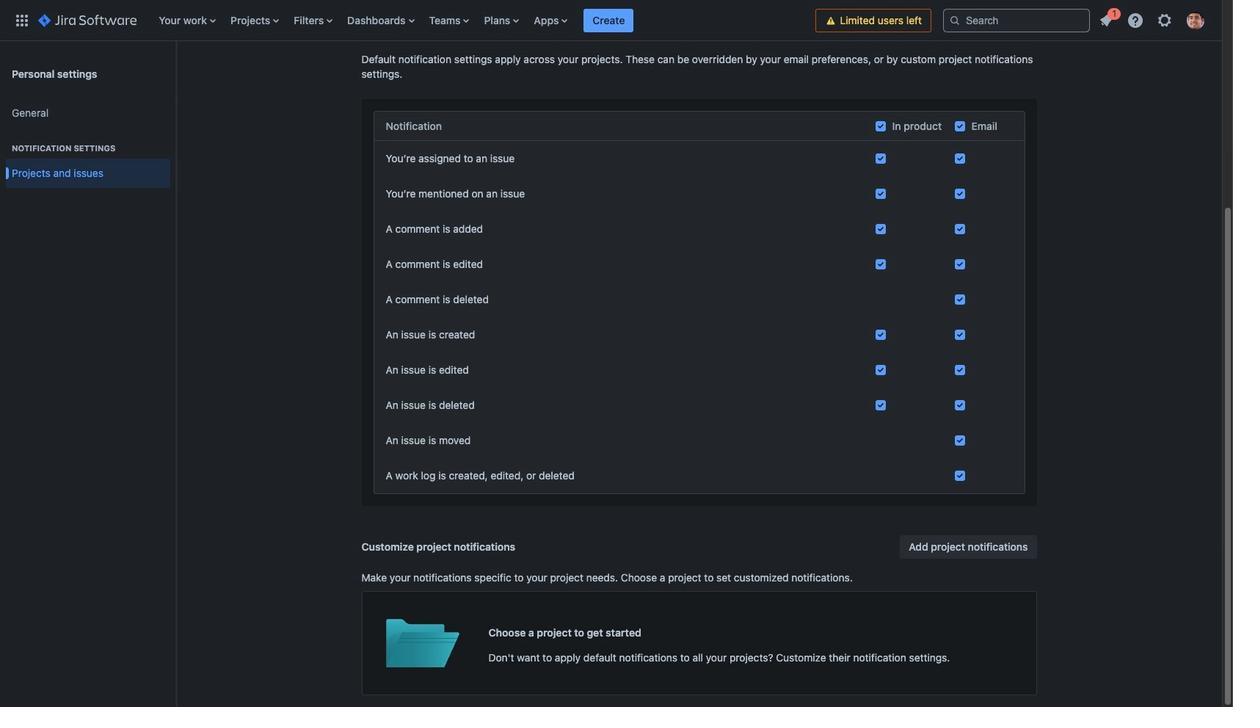 Task type: describe. For each thing, give the bounding box(es) containing it.
2 group from the top
[[6, 128, 170, 192]]

0 horizontal spatial list
[[151, 0, 816, 41]]

1 horizontal spatial list
[[1094, 6, 1214, 33]]

help image
[[1127, 11, 1145, 29]]

primary element
[[9, 0, 816, 41]]

sidebar navigation image
[[160, 59, 192, 88]]

notifications image
[[1098, 11, 1116, 29]]

search image
[[950, 14, 961, 26]]

1 group from the top
[[6, 94, 170, 197]]

Search field
[[944, 8, 1091, 32]]

your profile and settings image
[[1188, 11, 1205, 29]]

appswitcher icon image
[[13, 11, 31, 29]]



Task type: locate. For each thing, give the bounding box(es) containing it.
settings image
[[1157, 11, 1174, 29]]

0 horizontal spatial list item
[[584, 0, 634, 41]]

None search field
[[944, 8, 1091, 32]]

heading
[[6, 142, 170, 154]]

choose a project to get started image
[[386, 604, 459, 683]]

jira software image
[[38, 11, 137, 29], [38, 11, 137, 29]]

group
[[6, 94, 170, 197], [6, 128, 170, 192]]

1 horizontal spatial list item
[[1094, 6, 1121, 32]]

main content
[[176, 0, 1223, 707]]

list
[[151, 0, 816, 41], [1094, 6, 1214, 33]]

list item
[[584, 0, 634, 41], [1094, 6, 1121, 32]]

banner
[[0, 0, 1223, 41]]



Task type: vqa. For each thing, say whether or not it's contained in the screenshot.
second group from the bottom
yes



